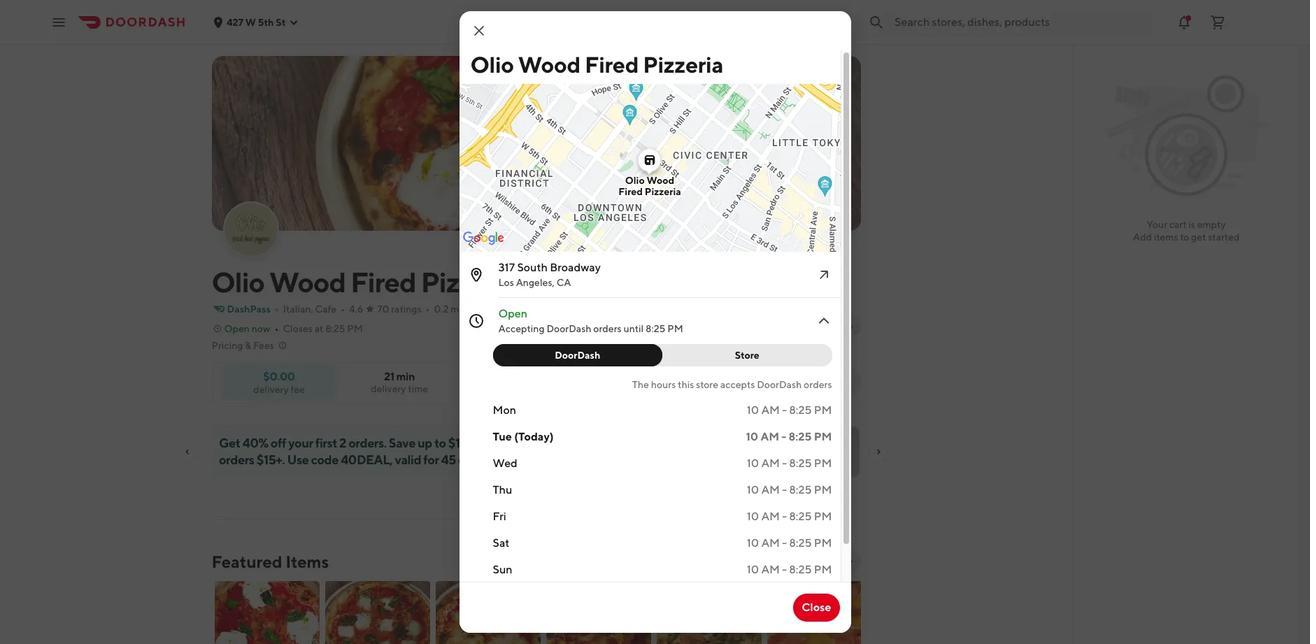 Task type: locate. For each thing, give the bounding box(es) containing it.
2 horizontal spatial min
[[827, 381, 841, 392]]

pricing
[[212, 340, 243, 351]]

fired
[[585, 51, 639, 78], [619, 186, 643, 197], [619, 186, 643, 197], [351, 266, 416, 299]]

italian,
[[283, 304, 313, 315]]

8:25 for sat
[[790, 537, 812, 550]]

8:25 for tue (today)
[[789, 430, 812, 444]]

group order
[[646, 376, 705, 387]]

delivery down $0.00
[[253, 384, 289, 395]]

open menu image
[[50, 14, 67, 30]]

pm for fri
[[815, 510, 833, 524]]

10 for thu
[[747, 484, 760, 497]]

- for mon
[[783, 404, 787, 417]]

10 for wed
[[747, 457, 760, 470]]

delivery
[[371, 384, 406, 395], [253, 384, 289, 395]]

- for thu
[[783, 484, 787, 497]]

2
[[339, 436, 346, 451]]

5th
[[258, 16, 274, 28]]

delivery inside '21 min delivery time'
[[371, 384, 406, 395]]

orders
[[594, 323, 622, 335], [804, 379, 833, 391], [219, 453, 254, 468]]

0 vertical spatial doordash
[[547, 323, 592, 335]]

pm
[[347, 323, 363, 335], [668, 323, 684, 335], [815, 404, 833, 417], [814, 430, 833, 444], [815, 457, 833, 470], [815, 484, 833, 497], [815, 510, 833, 524], [815, 537, 833, 550], [815, 563, 833, 577]]

8:25
[[326, 323, 345, 335], [646, 323, 666, 335], [790, 404, 812, 417], [789, 430, 812, 444], [790, 457, 812, 470], [790, 484, 812, 497], [790, 510, 812, 524], [790, 537, 812, 550], [790, 563, 812, 577]]

doordash
[[547, 323, 592, 335], [555, 350, 601, 361], [757, 379, 802, 391]]

on
[[471, 436, 485, 451]]

los
[[499, 277, 514, 288]]

427 w 5th st button
[[213, 16, 300, 28]]

2 delivery from the left
[[253, 384, 289, 395]]

orders left until
[[594, 323, 622, 335]]

min for pickup
[[827, 381, 841, 392]]

21 left time
[[384, 370, 395, 384]]

your
[[1147, 219, 1168, 230]]

margherita pizza classic image
[[325, 582, 430, 645]]

st
[[276, 16, 286, 28]]

am for mon
[[762, 404, 780, 417]]

10 am - 8:25 pm for tue (today)
[[746, 430, 833, 444]]

use
[[287, 453, 309, 468]]

0 horizontal spatial min
[[396, 370, 415, 384]]

min right accepts
[[758, 381, 772, 392]]

min up save
[[396, 370, 415, 384]]

the hours this store accepts doordash orders
[[633, 379, 833, 391]]

1 vertical spatial doordash
[[555, 350, 601, 361]]

1 delivery from the left
[[371, 384, 406, 395]]

0 vertical spatial orders
[[594, 323, 622, 335]]

more info button
[[786, 315, 861, 337]]

2 horizontal spatial orders
[[804, 379, 833, 391]]

8:25 for thu
[[790, 484, 812, 497]]

open inside open accepting doordash orders until 8:25 pm
[[499, 307, 528, 321]]

to right up
[[434, 436, 446, 451]]

items
[[286, 552, 329, 572]]

21 down store
[[748, 381, 756, 392]]

• left 0.2 at top
[[426, 304, 430, 315]]

delivery left time
[[371, 384, 406, 395]]

am for wed
[[762, 457, 780, 470]]

1 horizontal spatial delivery
[[371, 384, 406, 395]]

0 horizontal spatial orders
[[219, 453, 254, 468]]

fri
[[493, 510, 507, 524]]

None radio
[[724, 367, 796, 395]]

0 vertical spatial open
[[499, 307, 528, 321]]

orders down get
[[219, 453, 254, 468]]

south
[[517, 261, 548, 274]]

10 am - 8:25 pm for sun
[[747, 563, 833, 577]]

- for fri
[[783, 510, 787, 524]]

• left italian,
[[275, 304, 279, 315]]

1 horizontal spatial orders
[[594, 323, 622, 335]]

accepting
[[499, 323, 545, 335]]

10 for sun
[[747, 563, 760, 577]]

am for sun
[[762, 563, 780, 577]]

featured
[[212, 552, 282, 572]]

group
[[646, 376, 675, 387]]

wood
[[518, 51, 581, 78], [647, 175, 675, 186], [647, 175, 675, 186], [269, 266, 346, 299]]

dashpass
[[227, 304, 271, 315]]

min
[[396, 370, 415, 384], [758, 381, 772, 392], [827, 381, 841, 392]]

delivery
[[741, 370, 779, 381]]

open up accepting at the left bottom
[[499, 307, 528, 321]]

fees
[[253, 340, 274, 351]]

olio wood fired pizzeria
[[471, 51, 724, 78], [619, 175, 682, 197], [619, 175, 682, 197], [212, 266, 519, 299]]

1 vertical spatial to
[[434, 436, 446, 451]]

doordash up doordash button
[[547, 323, 592, 335]]

10 am - 8:25 pm for wed
[[747, 457, 833, 470]]

open
[[499, 307, 528, 321], [224, 323, 250, 335]]

None radio
[[787, 367, 861, 395]]

min right the 15
[[827, 381, 841, 392]]

0 items, open order cart image
[[1210, 14, 1227, 30]]

0 horizontal spatial delivery
[[253, 384, 289, 395]]

1 vertical spatial open
[[224, 323, 250, 335]]

$15+.
[[256, 453, 285, 468]]

orders inside get 40% off your first 2 orders. save up to $10 on orders $15+.  use code 40deal, valid for 45 days
[[219, 453, 254, 468]]

started
[[1209, 232, 1240, 243]]

427 w 5th st
[[227, 16, 286, 28]]

pm for mon
[[815, 404, 833, 417]]

map region
[[349, 0, 886, 316]]

close button
[[794, 594, 840, 622]]

min inside delivery 21 min
[[758, 381, 772, 392]]

to inside get 40% off your first 2 orders. save up to $10 on orders $15+.  use code 40deal, valid for 45 days
[[434, 436, 446, 451]]

21 min delivery time
[[371, 370, 428, 395]]

olio wood fired pizzeria image
[[212, 56, 861, 231], [224, 203, 278, 256]]

1 horizontal spatial open
[[499, 307, 528, 321]]

close
[[802, 601, 832, 615]]

to left get
[[1181, 232, 1190, 243]]

cafe
[[315, 304, 337, 315]]

pm inside open accepting doordash orders until 8:25 pm
[[668, 323, 684, 335]]

pm for tue (today)
[[814, 430, 833, 444]]

sat
[[493, 537, 510, 550]]

1 horizontal spatial min
[[758, 381, 772, 392]]

next button of carousel image
[[844, 556, 856, 568]]

at
[[315, 323, 324, 335]]

now
[[252, 323, 271, 335]]

0 horizontal spatial to
[[434, 436, 446, 451]]

427
[[227, 16, 243, 28]]

first
[[315, 436, 337, 451]]

get
[[1192, 232, 1207, 243]]

10 am - 8:25 pm for mon
[[747, 404, 833, 417]]

orders.
[[348, 436, 386, 451]]

is
[[1189, 219, 1196, 230]]

1 horizontal spatial 21
[[748, 381, 756, 392]]

0 horizontal spatial open
[[224, 323, 250, 335]]

70 ratings •
[[377, 304, 430, 315]]

wild mushrooms and crispy prosciutto image
[[657, 582, 762, 645]]

dashpass •
[[227, 304, 279, 315]]

ca
[[557, 277, 571, 288]]

your cart is empty add items to get started
[[1134, 219, 1240, 243]]

15
[[816, 381, 825, 392]]

8:25 for mon
[[790, 404, 812, 417]]

orders right delivery 21 min
[[804, 379, 833, 391]]

-
[[783, 404, 787, 417], [782, 430, 787, 444], [783, 457, 787, 470], [783, 484, 787, 497], [783, 510, 787, 524], [783, 537, 787, 550], [783, 563, 787, 577]]

- for sun
[[783, 563, 787, 577]]

am
[[762, 404, 780, 417], [761, 430, 780, 444], [762, 457, 780, 470], [762, 484, 780, 497], [762, 510, 780, 524], [762, 537, 780, 550], [762, 563, 780, 577]]

0 vertical spatial to
[[1181, 232, 1190, 243]]

10
[[747, 404, 760, 417], [746, 430, 759, 444], [747, 457, 760, 470], [747, 484, 760, 497], [747, 510, 760, 524], [747, 537, 760, 550], [747, 563, 760, 577]]

open accepting doordash orders until 8:25 pm
[[499, 307, 684, 335]]

open up pricing & fees
[[224, 323, 250, 335]]

2 vertical spatial orders
[[219, 453, 254, 468]]

pepperoni pizza image
[[546, 582, 651, 645]]

doordash left the 15
[[757, 379, 802, 391]]

valid
[[395, 453, 421, 468]]

min inside pickup 15 min
[[827, 381, 841, 392]]

none radio containing delivery
[[724, 367, 796, 395]]

hour options option group
[[493, 344, 833, 367]]

0 horizontal spatial 21
[[384, 370, 395, 384]]

8:25 for wed
[[790, 457, 812, 470]]

doordash down open accepting doordash orders until 8:25 pm
[[555, 350, 601, 361]]

close olio wood fired pizzeria image
[[471, 22, 487, 39]]

hours
[[651, 379, 676, 391]]

up
[[418, 436, 432, 451]]

1 horizontal spatial to
[[1181, 232, 1190, 243]]

10 am - 8:25 pm
[[747, 404, 833, 417], [746, 430, 833, 444], [747, 457, 833, 470], [747, 484, 833, 497], [747, 510, 833, 524], [747, 537, 833, 550], [747, 563, 833, 577]]

olio
[[471, 51, 514, 78], [625, 175, 645, 186], [625, 175, 645, 186], [212, 266, 265, 299]]



Task type: vqa. For each thing, say whether or not it's contained in the screenshot.
empty
yes



Task type: describe. For each thing, give the bounding box(es) containing it.
empty
[[1198, 219, 1227, 230]]

mon
[[493, 404, 516, 417]]

this
[[678, 379, 694, 391]]

10 for tue (today)
[[746, 430, 759, 444]]

delivery 21 min
[[741, 370, 779, 392]]

get
[[219, 436, 240, 451]]

pm for wed
[[815, 457, 833, 470]]

pm for sun
[[815, 563, 833, 577]]

317
[[499, 261, 515, 274]]

10 am - 8:25 pm for thu
[[747, 484, 833, 497]]

40deal,
[[341, 453, 393, 468]]

accepts
[[721, 379, 755, 391]]

tue
[[493, 430, 512, 444]]

45
[[441, 453, 456, 468]]

- for wed
[[783, 457, 787, 470]]

0.2
[[434, 304, 449, 315]]

more info
[[808, 321, 853, 332]]

10 for mon
[[747, 404, 760, 417]]

pricing & fees
[[212, 340, 274, 351]]

(today)
[[515, 430, 554, 444]]

317 south broadway los angeles, ca
[[499, 261, 601, 288]]

ratings
[[391, 304, 422, 315]]

closes
[[283, 323, 313, 335]]

tue (today)
[[493, 430, 554, 444]]

21 inside '21 min delivery time'
[[384, 370, 395, 384]]

store
[[735, 350, 760, 361]]

time
[[408, 384, 428, 395]]

orders inside open accepting doordash orders until 8:25 pm
[[594, 323, 622, 335]]

hawaiian image
[[767, 582, 872, 645]]

pickup 15 min
[[813, 370, 844, 392]]

40%
[[242, 436, 268, 451]]

items
[[1155, 232, 1179, 243]]

powered by google image
[[463, 232, 504, 246]]

click item image
[[816, 267, 833, 283]]

doordash inside open accepting doordash orders until 8:25 pm
[[547, 323, 592, 335]]

10 am - 8:25 pm for fri
[[747, 510, 833, 524]]

DoorDash button
[[493, 344, 663, 367]]

cart
[[1170, 219, 1187, 230]]

w
[[245, 16, 256, 28]]

thu
[[493, 484, 513, 497]]

• closes at 8:25 pm
[[275, 323, 363, 335]]

21 inside delivery 21 min
[[748, 381, 756, 392]]

order methods option group
[[724, 367, 861, 395]]

delivery inside $0.00 delivery fee
[[253, 384, 289, 395]]

featured items
[[212, 552, 329, 572]]

0.2 mi
[[434, 304, 462, 315]]

min for delivery
[[758, 381, 772, 392]]

am for tue (today)
[[761, 430, 780, 444]]

$10
[[448, 436, 469, 451]]

click item image
[[816, 313, 833, 330]]

am for sat
[[762, 537, 780, 550]]

code
[[311, 453, 338, 468]]

group order button
[[622, 367, 713, 395]]

&
[[245, 340, 251, 351]]

off
[[270, 436, 286, 451]]

pricing & fees button
[[212, 339, 288, 353]]

previous button of carousel image
[[816, 556, 828, 568]]

italian, cafe
[[283, 304, 337, 315]]

three cheese image
[[436, 582, 541, 645]]

Store button
[[654, 344, 833, 367]]

8:25 for fri
[[790, 510, 812, 524]]

10 for sat
[[747, 537, 760, 550]]

4.6
[[349, 304, 363, 315]]

8:25 inside open accepting doordash orders until 8:25 pm
[[646, 323, 666, 335]]

order
[[677, 376, 705, 387]]

$$
[[474, 304, 486, 315]]

wed
[[493, 457, 518, 470]]

olio wood fired pizzeria dialog
[[349, 0, 886, 633]]

- for tue (today)
[[782, 430, 787, 444]]

open for open accepting doordash orders until 8:25 pm
[[499, 307, 528, 321]]

save
[[389, 436, 415, 451]]

more
[[808, 321, 832, 332]]

broadway
[[550, 261, 601, 274]]

margherita plus with burrata image
[[215, 582, 320, 645]]

featured items heading
[[212, 551, 329, 573]]

70
[[377, 304, 389, 315]]

fee
[[291, 384, 305, 395]]

add
[[1134, 232, 1153, 243]]

10 am - 8:25 pm for sat
[[747, 537, 833, 550]]

notification bell image
[[1177, 14, 1193, 30]]

angeles,
[[516, 277, 555, 288]]

store
[[696, 379, 719, 391]]

doordash inside doordash button
[[555, 350, 601, 361]]

am for fri
[[762, 510, 780, 524]]

for
[[423, 453, 439, 468]]

until
[[624, 323, 644, 335]]

sun
[[493, 563, 513, 577]]

10 for fri
[[747, 510, 760, 524]]

pm for thu
[[815, 484, 833, 497]]

pickup
[[813, 370, 844, 381]]

2 vertical spatial doordash
[[757, 379, 802, 391]]

1 vertical spatial orders
[[804, 379, 833, 391]]

get 40% off your first 2 orders. save up to $10 on orders $15+.  use code 40deal, valid for 45 days
[[219, 436, 485, 468]]

your
[[288, 436, 313, 451]]

- for sat
[[783, 537, 787, 550]]

am for thu
[[762, 484, 780, 497]]

info
[[834, 321, 853, 332]]

pm for sat
[[815, 537, 833, 550]]

min inside '21 min delivery time'
[[396, 370, 415, 384]]

8:25 for sun
[[790, 563, 812, 577]]

to inside your cart is empty add items to get started
[[1181, 232, 1190, 243]]

$0.00 delivery fee
[[253, 370, 305, 395]]

days
[[458, 453, 484, 468]]

• left 4.6
[[341, 304, 345, 315]]

open for open now
[[224, 323, 250, 335]]

• right the "now"
[[275, 323, 279, 335]]

the
[[633, 379, 649, 391]]

open now
[[224, 323, 271, 335]]

$0.00
[[263, 370, 295, 383]]

mi
[[451, 304, 462, 315]]

none radio containing pickup
[[787, 367, 861, 395]]



